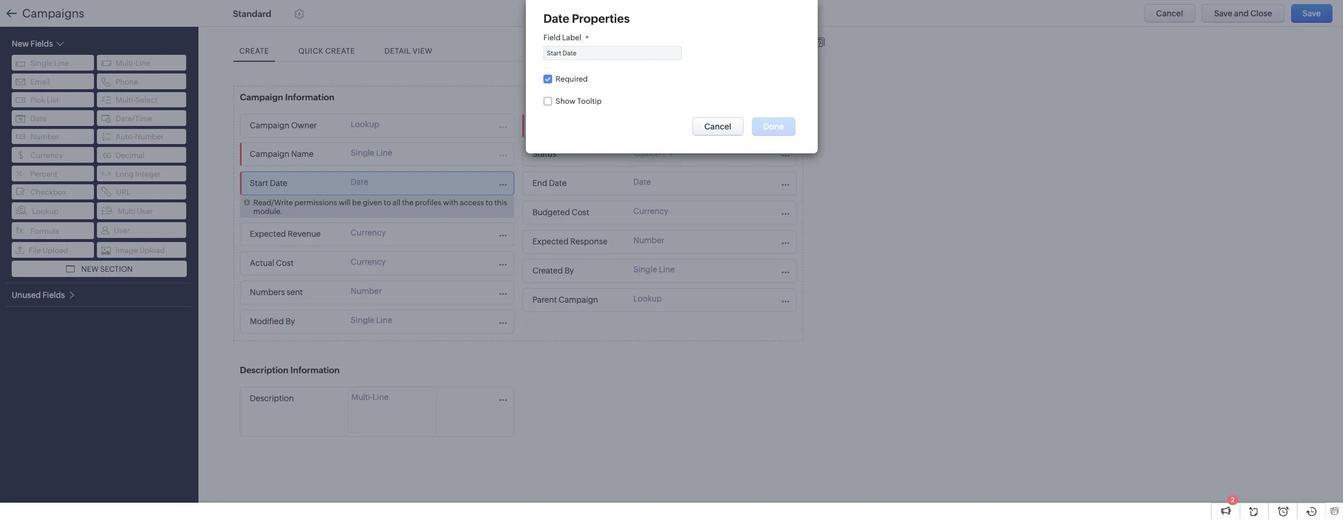Task type: describe. For each thing, give the bounding box(es) containing it.
detail view link
[[379, 41, 439, 61]]

1 to from the left
[[384, 199, 391, 207]]

new
[[81, 265, 99, 274]]

read/write permissions will be given to all the profiles with access to this module.
[[253, 199, 507, 216]]

with
[[443, 199, 459, 207]]

show tooltip
[[556, 97, 602, 106]]

quick
[[298, 47, 324, 55]]

all
[[393, 199, 401, 207]]

detail
[[385, 47, 411, 55]]

properties
[[572, 12, 630, 25]]

fields
[[43, 291, 65, 300]]

campaigns
[[22, 7, 84, 20]]

date properties
[[543, 12, 630, 25]]

view
[[413, 47, 433, 55]]

create link
[[234, 41, 275, 61]]

profiles
[[415, 199, 442, 207]]

create inside "link"
[[326, 47, 355, 55]]

unused fields link
[[12, 290, 76, 300]]

read/write
[[253, 199, 293, 207]]

the
[[402, 199, 414, 207]]

field
[[543, 33, 561, 42]]

tooltip
[[577, 97, 602, 106]]

module.
[[253, 207, 283, 216]]

will
[[339, 199, 351, 207]]

quick create link
[[293, 41, 361, 61]]



Task type: locate. For each thing, give the bounding box(es) containing it.
given
[[363, 199, 382, 207]]

this
[[495, 199, 507, 207]]

1 horizontal spatial to
[[486, 199, 493, 207]]

create right the quick
[[326, 47, 355, 55]]

required
[[556, 75, 588, 84]]

to left this
[[486, 199, 493, 207]]

*
[[585, 34, 589, 43]]

1 create from the left
[[239, 47, 269, 55]]

show
[[556, 97, 576, 106]]

to left the all
[[384, 199, 391, 207]]

create down standard
[[239, 47, 269, 55]]

date
[[543, 12, 569, 25]]

None text field
[[237, 89, 354, 105], [246, 118, 342, 134], [529, 118, 625, 134], [246, 147, 342, 162], [246, 176, 342, 192], [529, 176, 625, 192], [529, 234, 625, 250], [529, 263, 625, 279], [529, 293, 625, 308], [237, 363, 354, 378], [237, 89, 354, 105], [246, 118, 342, 134], [529, 118, 625, 134], [246, 147, 342, 162], [246, 176, 342, 192], [529, 176, 625, 192], [529, 234, 625, 250], [529, 263, 625, 279], [529, 293, 625, 308], [237, 363, 354, 378]]

create
[[239, 47, 269, 55], [326, 47, 355, 55]]

0 horizontal spatial create
[[239, 47, 269, 55]]

None text field
[[529, 147, 625, 162], [529, 205, 625, 221], [246, 227, 342, 242], [246, 256, 342, 272], [246, 285, 342, 301], [246, 314, 342, 330], [246, 391, 342, 407], [529, 147, 625, 162], [529, 205, 625, 221], [246, 227, 342, 242], [246, 256, 342, 272], [246, 285, 342, 301], [246, 314, 342, 330], [246, 391, 342, 407]]

unused
[[12, 291, 41, 300]]

0 horizontal spatial to
[[384, 199, 391, 207]]

new section
[[81, 265, 133, 274]]

field label *
[[543, 33, 589, 43]]

section
[[100, 265, 133, 274]]

2 to from the left
[[486, 199, 493, 207]]

None button
[[1145, 4, 1196, 23], [1203, 4, 1285, 23], [1292, 4, 1333, 23], [692, 118, 744, 136], [1145, 4, 1196, 23], [1203, 4, 1285, 23], [1292, 4, 1333, 23], [692, 118, 744, 136]]

1 horizontal spatial create
[[326, 47, 355, 55]]

unused fields
[[12, 291, 65, 300]]

2
[[1232, 497, 1235, 504]]

label
[[562, 33, 581, 42]]

quick create
[[298, 47, 355, 55]]

be
[[352, 199, 361, 207]]

2 create from the left
[[326, 47, 355, 55]]

to
[[384, 199, 391, 207], [486, 199, 493, 207]]

detail view
[[385, 47, 433, 55]]

permissions
[[295, 199, 337, 207]]

standard
[[233, 9, 272, 18]]

access
[[460, 199, 484, 207]]



Task type: vqa. For each thing, say whether or not it's contained in the screenshot.
the right Visits
no



